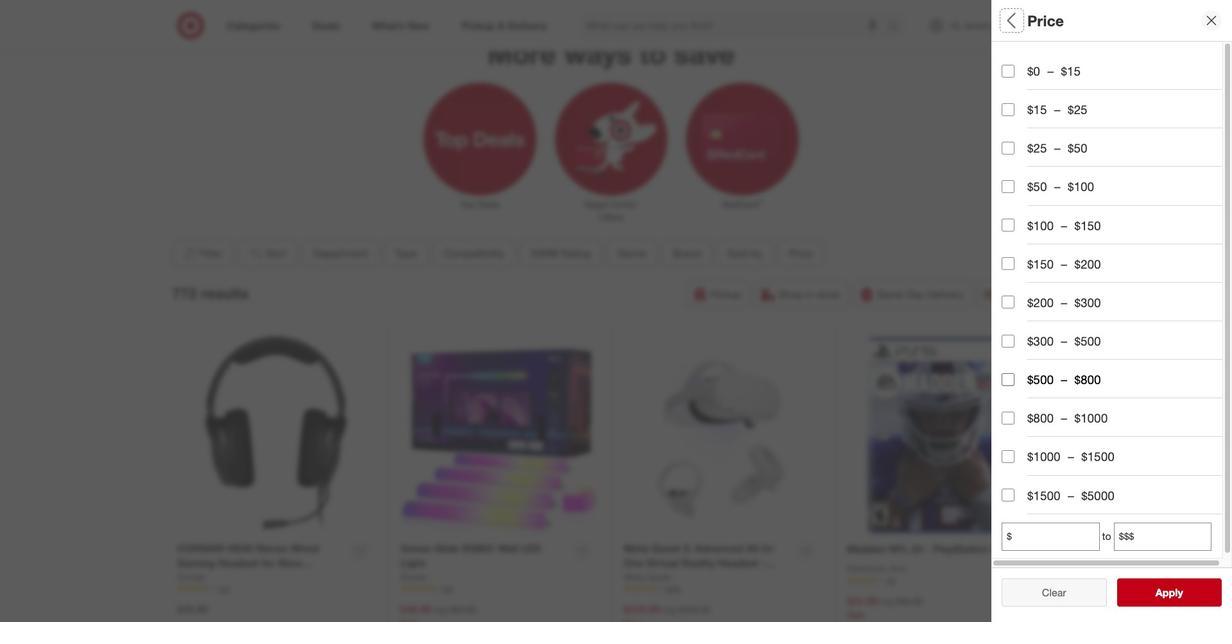 Task type: locate. For each thing, give the bounding box(es) containing it.
esrb rating down target
[[531, 247, 591, 260]]

reg for $249.99
[[663, 604, 676, 615]]

0 horizontal spatial compatibility
[[444, 247, 504, 260]]

$1000 up $1000  –  $1500
[[1075, 411, 1108, 426]]

1 vertical spatial type
[[395, 247, 417, 260]]

$50 up $50  –  $100
[[1068, 141, 1087, 155]]

sold by button down $200  –  $300
[[1002, 311, 1222, 356]]

to left "save" at the right
[[639, 36, 666, 70]]

results inside button
[[1163, 587, 1197, 599]]

all filters dialog
[[991, 0, 1232, 622]]

guest rating button
[[1002, 536, 1222, 581]]

0 horizontal spatial to
[[639, 36, 666, 70]]

results right 772
[[201, 284, 249, 302]]

by inside all filters 'dialog'
[[1031, 324, 1045, 339]]

1 horizontal spatial $69.99
[[896, 596, 923, 607]]

2 clear from the left
[[1042, 587, 1066, 599]]

0 horizontal spatial results
[[201, 284, 249, 302]]

department button
[[1002, 42, 1222, 87], [302, 239, 379, 268]]

brand button
[[662, 239, 711, 268], [1002, 266, 1222, 311]]

genre down $100  –  $150 checkbox
[[1002, 235, 1037, 249]]

$50 right "$50  –  $100" option
[[1027, 179, 1047, 194]]

2 horizontal spatial reg
[[880, 596, 893, 607]]

$69.99 down arts
[[896, 596, 923, 607]]

2 vertical spatial price
[[1002, 369, 1032, 384]]

$1000  –  $1500 checkbox
[[1002, 450, 1015, 463]]

0 horizontal spatial reg
[[434, 604, 447, 615]]

0 horizontal spatial price button
[[778, 239, 823, 268]]

2 headset from the left
[[718, 557, 759, 570]]

$15  –  $25 checkbox
[[1002, 103, 1015, 116]]

$300
[[1075, 295, 1101, 310], [1027, 334, 1054, 348]]

clear inside all filters 'dialog'
[[1036, 587, 1060, 599]]

1 horizontal spatial $500
[[1075, 334, 1101, 348]]

0 vertical spatial sold by button
[[716, 239, 773, 268]]

govee up 'light'
[[400, 542, 431, 555]]

clear button
[[1002, 579, 1107, 607]]

sold by button up pickup
[[716, 239, 773, 268]]

reg inside $48.99 reg $69.99
[[434, 604, 447, 615]]

headset inside meta quest 2: advanced all-in- one virtual reality headset - 128gb
[[718, 557, 759, 570]]

hs35
[[227, 542, 253, 555]]

1 horizontal spatial reg
[[663, 604, 676, 615]]

gaming
[[177, 557, 215, 570]]

rating up $100  –  $150
[[1038, 190, 1076, 204]]

1 vertical spatial sold
[[1002, 324, 1028, 339]]

0 horizontal spatial brand button
[[662, 239, 711, 268]]

meta up one
[[624, 542, 648, 555]]

0 vertical spatial esrb
[[1002, 190, 1035, 204]]

esrb rating up $100  –  $150
[[1002, 190, 1076, 204]]

1 horizontal spatial $1000
[[1075, 411, 1108, 426]]

$69.99
[[896, 596, 923, 607], [449, 604, 476, 615]]

meta quest 2: advanced all-in- one virtual reality headset - 128gb link
[[624, 542, 791, 584]]

0 vertical spatial $25
[[1068, 102, 1087, 117]]

- down in-
[[761, 557, 766, 570]]

compatibility button down 'top'
[[433, 239, 515, 268]]

in-
[[763, 542, 776, 555]]

genre
[[1002, 235, 1037, 249], [618, 247, 646, 260]]

guest
[[1002, 549, 1036, 564]]

one/playstation
[[177, 572, 256, 584]]

1 vertical spatial rating
[[561, 247, 591, 260]]

$300  –  $500
[[1027, 334, 1101, 348]]

brand up the pickup button
[[673, 247, 700, 260]]

price right the all in the top right of the page
[[1027, 11, 1064, 29]]

corsair link
[[177, 571, 206, 584]]

deals up $1000  –  $1500 option
[[1002, 414, 1035, 429]]

$1500 down deals 'button'
[[1081, 449, 1115, 464]]

reality
[[681, 557, 715, 570]]

$50
[[1068, 141, 1087, 155], [1027, 179, 1047, 194]]

esrb rating button
[[1002, 176, 1222, 221], [520, 239, 602, 268]]

1 horizontal spatial type
[[1002, 100, 1029, 115]]

rgbic
[[462, 542, 495, 555]]

1 vertical spatial type button
[[384, 239, 428, 268]]

What can we help you find? suggestions appear below search field
[[579, 12, 891, 40]]

rating down target
[[561, 247, 591, 260]]

madden nfl 24 - playstation 5 link
[[847, 542, 997, 557]]

1 vertical spatial quest
[[647, 572, 671, 583]]

clear down guest rating
[[1042, 587, 1066, 599]]

sold
[[727, 247, 748, 260], [1002, 324, 1028, 339]]

$150 up $150  –  $200
[[1075, 218, 1101, 233]]

brand
[[673, 247, 700, 260], [1002, 280, 1037, 294]]

0 vertical spatial $800
[[1075, 372, 1101, 387]]

advanced
[[695, 542, 743, 555]]

quest
[[651, 542, 680, 555], [647, 572, 671, 583]]

none text field inside price 'dialog'
[[1114, 523, 1212, 551]]

rating up clear button
[[1039, 549, 1077, 564]]

$69.99 for $34.99
[[896, 596, 923, 607]]

0 horizontal spatial $800
[[1027, 411, 1054, 426]]

price
[[1027, 11, 1064, 29], [789, 247, 812, 260], [1002, 369, 1032, 384]]

$1000
[[1075, 411, 1108, 426], [1027, 449, 1061, 464]]

brand up $200  –  $300 checkbox
[[1002, 280, 1037, 294]]

0 horizontal spatial department
[[313, 247, 368, 260]]

$500
[[1075, 334, 1101, 348], [1027, 372, 1054, 387]]

$1500  –  $5000 checkbox
[[1002, 489, 1015, 502]]

1 horizontal spatial $50
[[1068, 141, 1087, 155]]

meta down one
[[624, 572, 644, 583]]

1 vertical spatial meta
[[624, 572, 644, 583]]

price button
[[778, 239, 823, 268], [1002, 356, 1222, 401]]

0 horizontal spatial $15
[[1027, 102, 1047, 117]]

type
[[1002, 100, 1029, 115], [395, 247, 417, 260]]

1 vertical spatial $800
[[1027, 411, 1054, 426]]

arts
[[890, 564, 906, 574]]

meta inside meta quest 2: advanced all-in- one virtual reality headset - 128gb
[[624, 542, 648, 555]]

1 horizontal spatial $300
[[1075, 295, 1101, 310]]

govee down 'light'
[[400, 572, 427, 583]]

$25 right $25  –  $50 checkbox
[[1027, 141, 1047, 155]]

$25
[[1068, 102, 1087, 117], [1027, 141, 1047, 155]]

by down "redcard™"
[[751, 247, 762, 260]]

$100 up $100  –  $150
[[1068, 179, 1094, 194]]

switch/pc
[[177, 586, 229, 599]]

guest rating
[[1002, 549, 1077, 564]]

1 horizontal spatial $800
[[1075, 372, 1101, 387]]

$500 down $200  –  $300
[[1075, 334, 1101, 348]]

0 horizontal spatial $50
[[1027, 179, 1047, 194]]

clear for clear all
[[1036, 587, 1060, 599]]

corsair hs35 stereo wired gaming headset for xbox one/playstation 4/nintendo switch/pc
[[177, 542, 319, 599]]

clear left "all"
[[1036, 587, 1060, 599]]

$15 right $15  –  $25 option
[[1027, 102, 1047, 117]]

2 govee from the top
[[400, 572, 427, 583]]

price button up shop in store button
[[778, 239, 823, 268]]

$100
[[1068, 179, 1094, 194], [1027, 218, 1054, 233]]

$200 right $200  –  $300 checkbox
[[1027, 295, 1054, 310]]

1 vertical spatial results
[[1163, 587, 1197, 599]]

compatibility button up $50  –  $100
[[1002, 132, 1222, 176]]

1 horizontal spatial headset
[[718, 557, 759, 570]]

2 meta from the top
[[624, 572, 644, 583]]

clear inside price 'dialog'
[[1042, 587, 1066, 599]]

0 horizontal spatial -
[[761, 557, 766, 570]]

shop
[[779, 288, 803, 301]]

1 vertical spatial esrb
[[531, 247, 558, 260]]

0 vertical spatial compatibility button
[[1002, 132, 1222, 176]]

condition
[[1002, 459, 1058, 474]]

compatibility button
[[1002, 132, 1222, 176], [433, 239, 515, 268]]

1 meta from the top
[[624, 542, 648, 555]]

price button up $800  –  $1000 in the bottom right of the page
[[1002, 356, 1222, 401]]

compatibility down 'top'
[[444, 247, 504, 260]]

$1000 right $1000  –  $1500 option
[[1027, 449, 1061, 464]]

headset down hs35
[[218, 557, 258, 570]]

1 horizontal spatial deals
[[1002, 414, 1035, 429]]

govee glide rgbic wall led light link
[[400, 542, 568, 571]]

results right see
[[1163, 587, 1197, 599]]

govee inside govee glide rgbic wall led light
[[400, 542, 431, 555]]

electronic
[[847, 564, 887, 574]]

filter button
[[172, 239, 232, 268]]

0 vertical spatial sold by
[[727, 247, 762, 260]]

0 vertical spatial type
[[1002, 100, 1029, 115]]

$1500  –  $5000
[[1027, 488, 1115, 503]]

0 horizontal spatial esrb rating
[[531, 247, 591, 260]]

ways
[[564, 36, 632, 70]]

by
[[751, 247, 762, 260], [1031, 324, 1045, 339]]

$25 up the $25  –  $50
[[1068, 102, 1087, 117]]

reg inside $249.99 reg $299.99
[[663, 604, 676, 615]]

1 vertical spatial govee
[[400, 572, 427, 583]]

1 vertical spatial to
[[1102, 530, 1111, 543]]

$0  –  $15 checkbox
[[1002, 65, 1015, 77]]

quest inside meta quest 2: advanced all-in- one virtual reality headset - 128gb
[[651, 542, 680, 555]]

reg down 39
[[880, 596, 893, 607]]

rating inside guest rating button
[[1039, 549, 1077, 564]]

$69.99 down 103
[[449, 604, 476, 615]]

$150  –  $200 checkbox
[[1002, 258, 1015, 270]]

$69.99 inside $48.99 reg $69.99
[[449, 604, 476, 615]]

$500  –  $800
[[1027, 372, 1101, 387]]

1 horizontal spatial department
[[1002, 55, 1071, 70]]

shipping button
[[977, 281, 1050, 309]]

govee glide rgbic wall led light image
[[400, 337, 598, 534], [400, 337, 598, 534]]

0 vertical spatial esrb rating
[[1002, 190, 1076, 204]]

sold by up pickup
[[727, 247, 762, 260]]

0 vertical spatial $15
[[1061, 64, 1081, 78]]

0 vertical spatial department
[[1002, 55, 1071, 70]]

genre down the offers
[[618, 247, 646, 260]]

0 horizontal spatial genre
[[618, 247, 646, 260]]

0 vertical spatial department button
[[1002, 42, 1222, 87]]

reg for $48.99
[[434, 604, 447, 615]]

0 horizontal spatial $300
[[1027, 334, 1054, 348]]

1 vertical spatial $500
[[1027, 372, 1054, 387]]

1 headset from the left
[[218, 557, 258, 570]]

1 vertical spatial -
[[761, 557, 766, 570]]

reg down 1605
[[663, 604, 676, 615]]

1 horizontal spatial type button
[[1002, 87, 1222, 132]]

compatibility up $50  –  $100
[[1002, 145, 1079, 160]]

$300 up $300  –  $500
[[1075, 295, 1101, 310]]

0 vertical spatial meta
[[624, 542, 648, 555]]

$1500 up featured
[[1027, 488, 1061, 503]]

govee for govee glide rgbic wall led light
[[400, 542, 431, 555]]

1 vertical spatial $1000
[[1027, 449, 1061, 464]]

sold up pickup
[[727, 247, 748, 260]]

1 vertical spatial brand
[[1002, 280, 1037, 294]]

rating for guest rating button
[[1039, 549, 1077, 564]]

all
[[1002, 11, 1019, 29]]

$100 right $100  –  $150 checkbox
[[1027, 218, 1054, 233]]

sold down $200  –  $300 checkbox
[[1002, 324, 1028, 339]]

quest up virtual
[[651, 542, 680, 555]]

department inside all filters 'dialog'
[[1002, 55, 1071, 70]]

quest down virtual
[[647, 572, 671, 583]]

price up shop in store button
[[789, 247, 812, 260]]

by right $300  –  $500 option
[[1031, 324, 1045, 339]]

0 vertical spatial compatibility
[[1002, 145, 1079, 160]]

1 horizontal spatial -
[[926, 543, 930, 556]]

$800 up $800  –  $1000 in the bottom right of the page
[[1075, 372, 1101, 387]]

$15 right $0
[[1061, 64, 1081, 78]]

compatibility
[[1002, 145, 1079, 160], [444, 247, 504, 260]]

$200  –  $300
[[1027, 295, 1101, 310]]

govee
[[400, 542, 431, 555], [400, 572, 427, 583]]

reg down 103
[[434, 604, 447, 615]]

genre button
[[1002, 221, 1222, 266], [607, 239, 657, 268]]

meta quest 2: advanced all-in-one virtual reality headset - 128gb image
[[624, 337, 821, 534], [624, 337, 821, 534]]

1 govee from the top
[[400, 542, 431, 555]]

1 vertical spatial $1500
[[1027, 488, 1061, 503]]

1 horizontal spatial sold by button
[[1002, 311, 1222, 356]]

1 horizontal spatial to
[[1102, 530, 1111, 543]]

1 clear from the left
[[1036, 587, 1060, 599]]

day
[[906, 288, 924, 301]]

electronic arts link
[[847, 563, 906, 576]]

1 vertical spatial $150
[[1027, 257, 1054, 271]]

$69.99 for $48.99
[[449, 604, 476, 615]]

1 vertical spatial $300
[[1027, 334, 1054, 348]]

compatibility inside all filters 'dialog'
[[1002, 145, 1079, 160]]

$69.99 inside $34.99 reg $69.99 sale
[[896, 596, 923, 607]]

0 vertical spatial price
[[1027, 11, 1064, 29]]

quest for meta quest 2: advanced all-in- one virtual reality headset - 128gb
[[651, 542, 680, 555]]

madden nfl 24 - playstation 5 image
[[847, 337, 1045, 535], [847, 337, 1045, 535]]

type button inside all filters 'dialog'
[[1002, 87, 1222, 132]]

to down "$5000"
[[1102, 530, 1111, 543]]

None text field
[[1114, 523, 1212, 551]]

0 vertical spatial by
[[751, 247, 762, 260]]

1 vertical spatial price
[[789, 247, 812, 260]]

$800 right $800  –  $1000 option in the bottom of the page
[[1027, 411, 1054, 426]]

$50  –  $100 checkbox
[[1002, 180, 1015, 193]]

nfl
[[889, 543, 909, 556]]

1605
[[664, 584, 681, 594]]

headset down all- at the right bottom
[[718, 557, 759, 570]]

1 horizontal spatial compatibility
[[1002, 145, 1079, 160]]

price dialog
[[991, 0, 1232, 622]]

2:
[[683, 542, 692, 555]]

$300  –  $500 checkbox
[[1002, 335, 1015, 348]]

more
[[488, 36, 556, 70]]

$500 right $500  –  $800 checkbox
[[1027, 372, 1054, 387]]

0 horizontal spatial sold
[[727, 247, 748, 260]]

1 vertical spatial department button
[[302, 239, 379, 268]]

sold by down $200  –  $300 checkbox
[[1002, 324, 1045, 339]]

None text field
[[1002, 523, 1100, 551]]

2 vertical spatial rating
[[1039, 549, 1077, 564]]

deals right 'top'
[[477, 199, 500, 210]]

type button
[[1002, 87, 1222, 132], [384, 239, 428, 268]]

quest for meta quest
[[647, 572, 671, 583]]

price down $300  –  $500 option
[[1002, 369, 1032, 384]]

1 vertical spatial sold by
[[1002, 324, 1045, 339]]

1 horizontal spatial genre
[[1002, 235, 1037, 249]]

1 horizontal spatial sold
[[1002, 324, 1028, 339]]

deals button
[[1002, 401, 1222, 446]]

0 horizontal spatial $1000
[[1027, 449, 1061, 464]]

- right 24
[[926, 543, 930, 556]]

genre inside all filters 'dialog'
[[1002, 235, 1037, 249]]

0 horizontal spatial $150
[[1027, 257, 1054, 271]]

0 vertical spatial results
[[201, 284, 249, 302]]

$200 down $100  –  $150
[[1075, 257, 1101, 271]]

0 vertical spatial brand
[[673, 247, 700, 260]]

$150 right $150  –  $200 checkbox
[[1027, 257, 1054, 271]]

$200
[[1075, 257, 1101, 271], [1027, 295, 1054, 310]]

electronic arts
[[847, 564, 906, 574]]

$300 right $300  –  $500 option
[[1027, 334, 1054, 348]]

offers
[[599, 212, 623, 223]]

corsair hs35 stereo wired gaming headset for xbox one/playstation 4/nintendo switch/pc image
[[177, 337, 375, 534], [177, 337, 375, 534]]

1 vertical spatial $25
[[1027, 141, 1047, 155]]

reg inside $34.99 reg $69.99 sale
[[880, 596, 893, 607]]

madden
[[847, 543, 886, 556]]

brand inside all filters 'dialog'
[[1002, 280, 1037, 294]]

clear for clear
[[1042, 587, 1066, 599]]

1 vertical spatial price button
[[1002, 356, 1222, 401]]

0 vertical spatial $50
[[1068, 141, 1087, 155]]

esrb inside all filters 'dialog'
[[1002, 190, 1035, 204]]

1 horizontal spatial $15
[[1061, 64, 1081, 78]]

0 vertical spatial type button
[[1002, 87, 1222, 132]]



Task type: describe. For each thing, give the bounding box(es) containing it.
filter
[[200, 247, 222, 260]]

target circle™ offers
[[584, 199, 639, 223]]

1 vertical spatial compatibility button
[[433, 239, 515, 268]]

1 horizontal spatial department button
[[1002, 42, 1222, 87]]

1 vertical spatial $200
[[1027, 295, 1054, 310]]

featured button
[[1002, 491, 1222, 536]]

$249.99 reg $299.99
[[624, 603, 710, 616]]

123
[[217, 584, 230, 594]]

$249.99
[[624, 603, 660, 616]]

$200  –  $300 checkbox
[[1002, 296, 1015, 309]]

0 horizontal spatial by
[[751, 247, 762, 260]]

none text field inside price 'dialog'
[[1002, 523, 1100, 551]]

glide
[[434, 542, 459, 555]]

0 horizontal spatial $1500
[[1027, 488, 1061, 503]]

0 vertical spatial $1000
[[1075, 411, 1108, 426]]

clear all button
[[1002, 579, 1107, 607]]

same
[[877, 288, 904, 301]]

see
[[1142, 587, 1161, 599]]

all filters
[[1002, 11, 1063, 29]]

headset inside corsair hs35 stereo wired gaming headset for xbox one/playstation 4/nintendo switch/pc
[[218, 557, 258, 570]]

0 horizontal spatial $100
[[1027, 218, 1054, 233]]

128gb
[[624, 572, 656, 584]]

772 results
[[172, 284, 249, 302]]

1 vertical spatial $15
[[1027, 102, 1047, 117]]

1 vertical spatial compatibility
[[444, 247, 504, 260]]

circle™
[[611, 199, 639, 210]]

$0  –  $15
[[1027, 64, 1081, 78]]

$100  –  $150 checkbox
[[1002, 219, 1015, 232]]

top deals link
[[415, 80, 546, 211]]

0 horizontal spatial department button
[[302, 239, 379, 268]]

corsair hs35 stereo wired gaming headset for xbox one/playstation 4/nintendo switch/pc link
[[177, 542, 345, 599]]

$34.99 reg $69.99 sale
[[847, 595, 923, 621]]

0 horizontal spatial $500
[[1027, 372, 1054, 387]]

$48.99
[[400, 603, 431, 616]]

0 horizontal spatial esrb
[[531, 247, 558, 260]]

clear all
[[1036, 587, 1073, 599]]

$500  –  $800 checkbox
[[1002, 373, 1015, 386]]

redcard™
[[722, 199, 763, 210]]

see results button
[[1117, 579, 1222, 607]]

1 horizontal spatial $200
[[1075, 257, 1101, 271]]

0 horizontal spatial sold by
[[727, 247, 762, 260]]

$100  –  $150
[[1027, 218, 1101, 233]]

24
[[912, 543, 923, 556]]

1 horizontal spatial $150
[[1075, 218, 1101, 233]]

1 horizontal spatial brand button
[[1002, 266, 1222, 311]]

all
[[1063, 587, 1073, 599]]

0 horizontal spatial type button
[[384, 239, 428, 268]]

meta for meta quest 2: advanced all-in- one virtual reality headset - 128gb
[[624, 542, 648, 555]]

playstation
[[933, 543, 989, 556]]

govee link
[[400, 571, 427, 584]]

shop in store button
[[755, 281, 848, 309]]

xbox
[[278, 557, 302, 570]]

1 vertical spatial department
[[313, 247, 368, 260]]

0 horizontal spatial type
[[395, 247, 417, 260]]

save
[[674, 36, 735, 70]]

39 link
[[847, 576, 1045, 587]]

redcard™ link
[[677, 80, 808, 211]]

delivery
[[927, 288, 964, 301]]

in
[[806, 288, 814, 301]]

reg for $34.99
[[880, 596, 893, 607]]

0 vertical spatial esrb rating button
[[1002, 176, 1222, 221]]

0 vertical spatial to
[[639, 36, 666, 70]]

1 horizontal spatial price button
[[1002, 356, 1222, 401]]

meta quest link
[[624, 571, 671, 584]]

meta quest
[[624, 572, 671, 583]]

results for see results
[[1163, 587, 1197, 599]]

39
[[887, 576, 895, 586]]

103
[[440, 584, 453, 594]]

$15  –  $25
[[1027, 102, 1087, 117]]

0 horizontal spatial esrb rating button
[[520, 239, 602, 268]]

wall
[[498, 542, 518, 555]]

search button
[[882, 12, 913, 42]]

same day delivery
[[877, 288, 964, 301]]

$800  –  $1000
[[1027, 411, 1108, 426]]

target
[[584, 199, 608, 210]]

0 vertical spatial sold
[[727, 247, 748, 260]]

sold by inside all filters 'dialog'
[[1002, 324, 1045, 339]]

more ways to save
[[488, 36, 735, 70]]

0 vertical spatial $300
[[1075, 295, 1101, 310]]

1 horizontal spatial $1500
[[1081, 449, 1115, 464]]

0 vertical spatial price button
[[778, 239, 823, 268]]

top deals
[[460, 199, 500, 210]]

- inside meta quest 2: advanced all-in- one virtual reality headset - 128gb
[[761, 557, 766, 570]]

results for 772 results
[[201, 284, 249, 302]]

target holiday price match guarantee image
[[226, 0, 996, 24]]

govee for govee
[[400, 572, 427, 583]]

0 horizontal spatial sold by button
[[716, 239, 773, 268]]

sort button
[[237, 239, 297, 268]]

$34.99
[[847, 595, 878, 608]]

corsair
[[177, 542, 224, 555]]

5
[[991, 543, 997, 556]]

103 link
[[400, 584, 598, 595]]

$299.99
[[678, 604, 710, 615]]

type inside all filters 'dialog'
[[1002, 100, 1029, 115]]

1 horizontal spatial compatibility button
[[1002, 132, 1222, 176]]

$5000
[[1081, 488, 1115, 503]]

esrb rating inside all filters 'dialog'
[[1002, 190, 1076, 204]]

$25  –  $50
[[1027, 141, 1087, 155]]

same day delivery button
[[853, 281, 972, 309]]

sale
[[847, 610, 865, 621]]

0 vertical spatial $500
[[1075, 334, 1101, 348]]

sold inside all filters 'dialog'
[[1002, 324, 1028, 339]]

$0
[[1027, 64, 1040, 78]]

sort
[[266, 247, 286, 260]]

price inside 'dialog'
[[1027, 11, 1064, 29]]

corsair
[[177, 572, 206, 583]]

0 vertical spatial $100
[[1068, 179, 1094, 194]]

all-
[[746, 542, 763, 555]]

1 horizontal spatial genre button
[[1002, 221, 1222, 266]]

apply
[[1156, 587, 1183, 599]]

1 horizontal spatial $25
[[1068, 102, 1087, 117]]

pickup
[[710, 288, 741, 301]]

1605 link
[[624, 584, 821, 595]]

price inside all filters 'dialog'
[[1002, 369, 1032, 384]]

8
[[1039, 13, 1042, 21]]

4/nintendo
[[259, 572, 313, 584]]

led
[[521, 542, 541, 555]]

1 vertical spatial sold by button
[[1002, 311, 1222, 356]]

0 horizontal spatial genre button
[[607, 239, 657, 268]]

light
[[400, 557, 425, 570]]

deals inside 'button'
[[1002, 414, 1035, 429]]

rating for topmost esrb rating button
[[1038, 190, 1076, 204]]

madden nfl 24 - playstation 5
[[847, 543, 997, 556]]

filters
[[1024, 11, 1063, 29]]

$50  –  $100
[[1027, 179, 1094, 194]]

8 link
[[1019, 12, 1048, 40]]

123 link
[[177, 584, 375, 595]]

0 horizontal spatial deals
[[477, 199, 500, 210]]

$1000  –  $1500
[[1027, 449, 1115, 464]]

772
[[172, 284, 197, 302]]

$150  –  $200
[[1027, 257, 1101, 271]]

store
[[817, 288, 840, 301]]

one
[[624, 557, 644, 570]]

to inside price 'dialog'
[[1102, 530, 1111, 543]]

for
[[261, 557, 275, 570]]

0 horizontal spatial brand
[[673, 247, 700, 260]]

pickup button
[[687, 281, 750, 309]]

stereo
[[256, 542, 288, 555]]

meta for meta quest
[[624, 572, 644, 583]]

$800  –  $1000 checkbox
[[1002, 412, 1015, 425]]

$25  –  $50 checkbox
[[1002, 142, 1015, 155]]



Task type: vqa. For each thing, say whether or not it's contained in the screenshot.
Guest
yes



